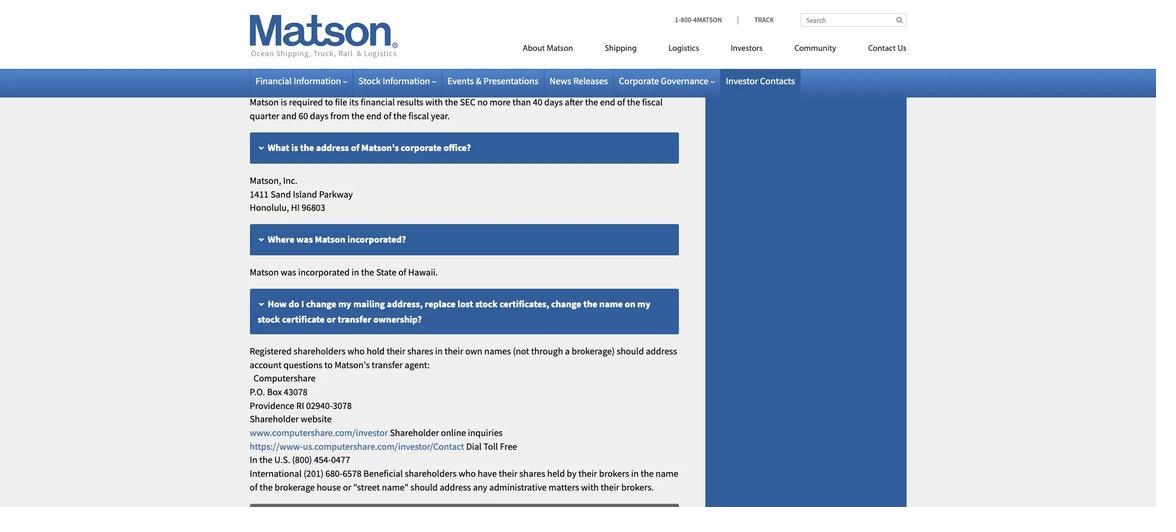 Task type: vqa. For each thing, say whether or not it's contained in the screenshot.
the topmost "was"
yes



Task type: locate. For each thing, give the bounding box(es) containing it.
stock up financial
[[359, 75, 381, 87]]

1 horizontal spatial news
[[618, 4, 640, 17]]

1 vertical spatial end
[[367, 110, 382, 122]]

through up 'under'
[[522, 4, 554, 17]]

1 horizontal spatial is
[[291, 141, 298, 154]]

0 vertical spatial who
[[348, 345, 365, 357]]

how do i change my mailing address, replace lost stock certificates, change the name on my stock certificate or transfer ownership?
[[258, 298, 651, 325]]

is inside the 'matson is required to file its financial results with the sec no more than 40 days after the end of the fiscal quarter and 60 days from the end of the fiscal year.'
[[281, 96, 287, 108]]

no
[[478, 96, 488, 108]]

information up the results
[[383, 75, 430, 87]]

when does matson release its quarterly reports? tab panel
[[250, 96, 679, 123]]

transfer down hold
[[372, 358, 403, 371]]

name"
[[382, 481, 409, 493]]

house
[[317, 481, 341, 493]]

information up the required
[[294, 75, 341, 87]]

toll
[[484, 440, 498, 452]]

is left the required
[[281, 96, 287, 108]]

end down releases
[[600, 96, 616, 108]]

box
[[267, 386, 282, 398]]

stock right the lost
[[475, 298, 498, 310]]

change right i
[[306, 298, 336, 310]]

by up shipping
[[623, 18, 633, 30]]

when
[[268, 63, 291, 75]]

my left mailing
[[338, 298, 352, 310]]

transfer inside how do i change my mailing address, replace lost stock certificates, change the name on my stock certificate or transfer ownership?
[[338, 313, 372, 325]]

was inside tab panel
[[281, 266, 296, 278]]

the right what on the left
[[300, 141, 314, 154]]

shareholder up us.computershare.com/investor/contact at bottom
[[390, 427, 439, 439]]

matson's inside "registered shareholders who hold their shares in their own names (not through a brokerage) should address account questions to matson's transfer agent: computershare p.o. box 43078 providence ri 02940-3078 shareholder website www.computershare.com/investor shareholder online inquiries https://www-us.computershare.com/investor/contact dial toll free in the u.s. (800) 454-0477 international (201) 680-6578  beneficial shareholders who have their shares held by their brokers in the name of the brokerage house or "street name" should address any administrative matters with their brokers."
[[335, 358, 370, 371]]

fiscal
[[642, 96, 663, 108], [409, 110, 429, 122]]

where was matson incorporated? tab panel
[[250, 265, 679, 279]]

(201)
[[304, 467, 324, 480]]

1 horizontal spatial who
[[459, 467, 476, 480]]

0 horizontal spatial should
[[411, 481, 438, 493]]

track link
[[738, 15, 774, 24]]

is right what on the left
[[291, 141, 298, 154]]

shareholders
[[294, 345, 346, 357], [405, 467, 457, 480]]

2 vertical spatial to
[[324, 358, 333, 371]]

1 vertical spatial days
[[310, 110, 329, 122]]

a left the brokerage) at the bottom of page
[[565, 345, 570, 357]]

here
[[347, 18, 365, 30]]

corporate
[[619, 75, 659, 87]]

1 vertical spatial name
[[656, 467, 679, 480]]

matson up incorporated
[[315, 233, 346, 245]]

of down corporate
[[617, 96, 625, 108]]

1 horizontal spatial stock
[[475, 298, 498, 310]]

what is the address of matson's corporate office? tab
[[250, 132, 679, 164]]

1 horizontal spatial fiscal
[[642, 96, 663, 108]]

1 horizontal spatial my
[[638, 298, 651, 310]]

Search search field
[[801, 13, 907, 27]]

days
[[545, 96, 563, 108], [310, 110, 329, 122]]

0 horizontal spatial information
[[294, 75, 341, 87]]

1 vertical spatial to
[[325, 96, 333, 108]]

1 horizontal spatial information
[[383, 75, 430, 87]]

track
[[755, 15, 774, 24]]

shareholder down providence
[[250, 413, 299, 425]]

online
[[441, 427, 466, 439]]

"street
[[353, 481, 380, 493]]

1 horizontal spatial change
[[551, 298, 582, 310]]

0 horizontal spatial stock
[[258, 313, 280, 325]]

who up any
[[459, 467, 476, 480]]

in
[[250, 454, 258, 466]]

with right matters
[[581, 481, 599, 493]]

administrative
[[489, 481, 547, 493]]

of up parkway
[[351, 141, 360, 154]]

to
[[436, 18, 444, 30], [325, 96, 333, 108], [324, 358, 333, 371]]

2 horizontal spatial in
[[631, 467, 639, 480]]

by right held
[[567, 467, 577, 480]]

1 horizontal spatial and
[[443, 4, 458, 17]]

a inside "registered shareholders who hold their shares in their own names (not through a brokerage) should address account questions to matson's transfer agent: computershare p.o. box 43078 providence ri 02940-3078 shareholder website www.computershare.com/investor shareholder online inquiries https://www-us.computershare.com/investor/contact dial toll free in the u.s. (800) 454-0477 international (201) 680-6578  beneficial shareholders who have their shares held by their brokers in the name of the brokerage house or "street name" should address any administrative matters with their brokers."
[[565, 345, 570, 357]]

matson's down hold
[[335, 358, 370, 371]]

the left state
[[361, 266, 374, 278]]

the inside how do i change my mailing address, replace lost stock certificates, change the name on my stock certificate or transfer ownership?
[[584, 298, 598, 310]]

0 horizontal spatial my
[[338, 298, 352, 310]]

change right 'certificates,'
[[551, 298, 582, 310]]

and inside dividends are declared by the board of directors and communicated through a news release. news releases can be found by clicking
[[443, 4, 458, 17]]

name left "on"
[[600, 298, 623, 310]]

0 horizontal spatial or
[[327, 313, 336, 325]]

agent:
[[405, 358, 430, 371]]

0 horizontal spatial its
[[349, 96, 359, 108]]

shareholders up name"
[[405, 467, 457, 480]]

www.computershare.com/investor
[[250, 427, 388, 439]]

None search field
[[801, 13, 907, 27]]

stock
[[475, 298, 498, 310], [258, 313, 280, 325]]

here.
[[250, 32, 270, 44]]

2 horizontal spatial address
[[646, 345, 677, 357]]

0 vertical spatial its
[[380, 63, 390, 75]]

how do i change my mailing address, replace lost stock certificates, change the name on my stock certificate or transfer ownership? tab panel
[[250, 344, 679, 494]]

days right 40
[[545, 96, 563, 108]]

and inside the 'matson is required to file its financial results with the sec no more than 40 days after the end of the fiscal quarter and 60 days from the end of the fiscal year.'
[[281, 110, 297, 122]]

2 vertical spatial or
[[343, 481, 352, 493]]

with inside "registered shareholders who hold their shares in their own names (not through a brokerage) should address account questions to matson's transfer agent: computershare p.o. box 43078 providence ri 02940-3078 shareholder website www.computershare.com/investor shareholder online inquiries https://www-us.computershare.com/investor/contact dial toll free in the u.s. (800) 454-0477 international (201) 680-6578  beneficial shareholders who have their shares held by their brokers in the name of the brokerage house or "street name" should address any administrative matters with their brokers."
[[581, 481, 599, 493]]

in
[[352, 266, 359, 278], [435, 345, 443, 357], [631, 467, 639, 480]]

their left own
[[445, 345, 464, 357]]

was inside tab
[[297, 233, 313, 245]]

my
[[338, 298, 352, 310], [638, 298, 651, 310]]

and left the 60
[[281, 110, 297, 122]]

1 vertical spatial news
[[550, 75, 572, 87]]

0 horizontal spatial name
[[600, 298, 623, 310]]

in up brokers.
[[631, 467, 639, 480]]

1 vertical spatial shares
[[520, 467, 546, 480]]

1 horizontal spatial should
[[617, 345, 644, 357]]

&
[[476, 75, 482, 87]]

matson's left corporate
[[361, 141, 399, 154]]

of inside dividends are declared by the board of directors and communicated through a news release. news releases can be found by clicking
[[395, 4, 403, 17]]

days right the 60
[[310, 110, 329, 122]]

0 horizontal spatial with
[[426, 96, 443, 108]]

is
[[281, 96, 287, 108], [291, 141, 298, 154]]

0 horizontal spatial stock
[[359, 75, 381, 87]]

1 horizontal spatial with
[[581, 481, 599, 493]]

1 clicking from the left
[[315, 18, 346, 30]]

registered
[[250, 345, 292, 357]]

shares up administrative
[[520, 467, 546, 480]]

of up alternatively, at the top left of the page
[[395, 4, 403, 17]]

or down the 6578
[[343, 481, 352, 493]]

0 vertical spatial a
[[556, 4, 561, 17]]

0 horizontal spatial a
[[556, 4, 561, 17]]

who left hold
[[348, 345, 365, 357]]

us.computershare.com/investor/contact
[[303, 440, 464, 452]]

800-
[[681, 15, 694, 24]]

1 vertical spatial address
[[646, 345, 677, 357]]

1 vertical spatial transfer
[[372, 358, 403, 371]]

0 vertical spatial through
[[522, 4, 554, 17]]

2 horizontal spatial information
[[563, 18, 611, 30]]

end down financial
[[367, 110, 382, 122]]

matson inside tab
[[315, 233, 346, 245]]

news up after
[[550, 75, 572, 87]]

parkway
[[319, 188, 353, 200]]

and up dividend
[[443, 4, 458, 17]]

0 vertical spatial news
[[618, 4, 640, 17]]

https://www-us.computershare.com/investor/contact link
[[250, 440, 464, 452]]

of down international
[[250, 481, 258, 493]]

is for matson
[[281, 96, 287, 108]]

1 horizontal spatial stock
[[539, 18, 562, 30]]

clicking inside dividends are declared by the board of directors and communicated through a news release. news releases can be found by clicking
[[315, 18, 346, 30]]

what
[[268, 141, 290, 154]]

questions
[[284, 358, 323, 371]]

with inside the 'matson is required to file its financial results with the sec no more than 40 days after the end of the fiscal quarter and 60 days from the end of the fiscal year.'
[[426, 96, 443, 108]]

1 vertical spatial and
[[281, 110, 297, 122]]

0 vertical spatial matson's
[[361, 141, 399, 154]]

1 vertical spatial or
[[327, 313, 336, 325]]

any
[[473, 481, 488, 493]]

1 vertical spatial with
[[581, 481, 599, 493]]

how do i change my mailing address, replace lost stock certificates, change the name on my stock certificate or transfer ownership? tab
[[250, 289, 679, 335]]

beneficial
[[364, 467, 403, 480]]

0 horizontal spatial shareholder
[[250, 413, 299, 425]]

transfer down mailing
[[338, 313, 372, 325]]

with up year. on the left of the page
[[426, 96, 443, 108]]

matson inside the top menu navigation
[[547, 45, 573, 53]]

or down release.
[[613, 18, 621, 30]]

shares up agent: at the left
[[407, 345, 433, 357]]

name right 'brokers'
[[656, 467, 679, 480]]

0 horizontal spatial news
[[550, 75, 572, 87]]

through inside "registered shareholders who hold their shares in their own names (not through a brokerage) should address account questions to matson's transfer agent: computershare p.o. box 43078 providence ri 02940-3078 shareholder website www.computershare.com/investor shareholder online inquiries https://www-us.computershare.com/investor/contact dial toll free in the u.s. (800) 454-0477 international (201) 680-6578  beneficial shareholders who have their shares held by their brokers in the name of the brokerage house or "street name" should address any administrative matters with their brokers."
[[531, 345, 563, 357]]

1 horizontal spatial its
[[380, 63, 390, 75]]

0 vertical spatial was
[[297, 233, 313, 245]]

should right name"
[[411, 481, 438, 493]]

search image
[[897, 16, 903, 23]]

to inside the here . alternatively, go to dividend history under stock information or by clicking here.
[[436, 18, 444, 30]]

shipping link
[[589, 39, 653, 61]]

news right release.
[[618, 4, 640, 17]]

by up here in the left top of the page
[[343, 4, 352, 17]]

found
[[278, 18, 301, 30]]

their left 'brokers'
[[579, 467, 597, 480]]

their
[[387, 345, 406, 357], [445, 345, 464, 357], [499, 467, 518, 480], [579, 467, 597, 480], [601, 481, 620, 493]]

their up administrative
[[499, 467, 518, 480]]

to left file
[[325, 96, 333, 108]]

should
[[617, 345, 644, 357], [411, 481, 438, 493]]

what is the address of matson's corporate office? tab panel
[[250, 174, 679, 215]]

1 horizontal spatial address
[[440, 481, 471, 493]]

a inside dividends are declared by the board of directors and communicated through a news release. news releases can be found by clicking
[[556, 4, 561, 17]]

the down corporate
[[627, 96, 640, 108]]

file
[[335, 96, 347, 108]]

fiscal down corporate governance
[[642, 96, 663, 108]]

investor contacts
[[726, 75, 795, 87]]

0 horizontal spatial is
[[281, 96, 287, 108]]

was up "do" at the left bottom of the page
[[281, 266, 296, 278]]

reports?
[[434, 63, 469, 75]]

shares
[[407, 345, 433, 357], [520, 467, 546, 480]]

tab
[[250, 504, 679, 507]]

0 vertical spatial in
[[352, 266, 359, 278]]

1 vertical spatial a
[[565, 345, 570, 357]]

the left "on"
[[584, 298, 598, 310]]

matson right does
[[315, 63, 346, 75]]

have
[[478, 467, 497, 480]]

registered shareholders who hold their shares in their own names (not through a brokerage) should address account questions to matson's transfer agent: computershare p.o. box 43078 providence ri 02940-3078 shareholder website www.computershare.com/investor shareholder online inquiries https://www-us.computershare.com/investor/contact dial toll free in the u.s. (800) 454-0477 international (201) 680-6578  beneficial shareholders who have their shares held by their brokers in the name of the brokerage house or "street name" should address any administrative matters with their brokers.
[[250, 345, 679, 493]]

2 horizontal spatial or
[[613, 18, 621, 30]]

when does matson release its quarterly reports?
[[268, 63, 469, 75]]

1 horizontal spatial end
[[600, 96, 616, 108]]

0 horizontal spatial change
[[306, 298, 336, 310]]

address inside tab
[[316, 141, 349, 154]]

its
[[380, 63, 390, 75], [349, 96, 359, 108]]

and
[[443, 4, 458, 17], [281, 110, 297, 122]]

was for matson
[[297, 233, 313, 245]]

events & presentations link
[[448, 75, 539, 87]]

here . alternatively, go to dividend history under stock information or by clicking here.
[[250, 18, 665, 44]]

0 horizontal spatial shareholders
[[294, 345, 346, 357]]

matson up quarter
[[250, 96, 279, 108]]

transfer
[[338, 313, 372, 325], [372, 358, 403, 371]]

community
[[795, 45, 837, 53]]

4matson
[[694, 15, 722, 24]]

inquiries
[[468, 427, 503, 439]]

its right the "release"
[[380, 63, 390, 75]]

the right from
[[351, 110, 365, 122]]

1 horizontal spatial clicking
[[635, 18, 665, 30]]

1 vertical spatial its
[[349, 96, 359, 108]]

dividend
[[446, 18, 481, 30]]

1 horizontal spatial days
[[545, 96, 563, 108]]

to right go
[[436, 18, 444, 30]]

or right certificate
[[327, 313, 336, 325]]

0 vertical spatial is
[[281, 96, 287, 108]]

.
[[365, 18, 368, 30]]

does matson pay a dividend on its common stock? tab panel
[[250, 4, 679, 45]]

address,
[[387, 298, 423, 310]]

matson inside tab
[[315, 63, 346, 75]]

matson image
[[250, 15, 398, 58]]

0 vertical spatial shares
[[407, 345, 433, 357]]

a
[[556, 4, 561, 17], [565, 345, 570, 357]]

0 horizontal spatial and
[[281, 110, 297, 122]]

its inside the 'matson is required to file its financial results with the sec no more than 40 days after the end of the fiscal quarter and 60 days from the end of the fiscal year.'
[[349, 96, 359, 108]]

information inside the here . alternatively, go to dividend history under stock information or by clicking here.
[[563, 18, 611, 30]]

history
[[483, 18, 512, 30]]

1 vertical spatial fiscal
[[409, 110, 429, 122]]

0 vertical spatial or
[[613, 18, 621, 30]]

honolulu,
[[250, 202, 289, 214]]

1 horizontal spatial a
[[565, 345, 570, 357]]

financial
[[256, 75, 292, 87]]

0 vertical spatial with
[[426, 96, 443, 108]]

state
[[376, 266, 397, 278]]

name inside "registered shareholders who hold their shares in their own names (not through a brokerage) should address account questions to matson's transfer agent: computershare p.o. box 43078 providence ri 02940-3078 shareholder website www.computershare.com/investor shareholder online inquiries https://www-us.computershare.com/investor/contact dial toll free in the u.s. (800) 454-0477 international (201) 680-6578  beneficial shareholders who have their shares held by their brokers in the name of the brokerage house or "street name" should address any administrative matters with their brokers."
[[656, 467, 679, 480]]

0 horizontal spatial address
[[316, 141, 349, 154]]

alternatively,
[[370, 18, 422, 30]]

transfer inside "registered shareholders who hold their shares in their own names (not through a brokerage) should address account questions to matson's transfer agent: computershare p.o. box 43078 providence ri 02940-3078 shareholder website www.computershare.com/investor shareholder online inquiries https://www-us.computershare.com/investor/contact dial toll free in the u.s. (800) 454-0477 international (201) 680-6578  beneficial shareholders who have their shares held by their brokers in the name of the brokerage house or "street name" should address any administrative matters with their brokers."
[[372, 358, 403, 371]]

was right the where
[[297, 233, 313, 245]]

1 vertical spatial matson's
[[335, 358, 370, 371]]

0 horizontal spatial days
[[310, 110, 329, 122]]

contacts
[[760, 75, 795, 87]]

is inside tab
[[291, 141, 298, 154]]

in left state
[[352, 266, 359, 278]]

0 vertical spatial days
[[545, 96, 563, 108]]

0 vertical spatial stock
[[539, 18, 562, 30]]

0 vertical spatial stock
[[475, 298, 498, 310]]

clicking
[[315, 18, 346, 30], [635, 18, 665, 30]]

stock up about matson
[[539, 18, 562, 30]]

0 vertical spatial should
[[617, 345, 644, 357]]

1 vertical spatial shareholder
[[390, 427, 439, 439]]

when does matson release its quarterly reports? tab
[[250, 54, 679, 86]]

should right the brokerage) at the bottom of page
[[617, 345, 644, 357]]

names
[[485, 345, 511, 357]]

information down release.
[[563, 18, 611, 30]]

dial
[[466, 440, 482, 452]]

matson up 'how' on the bottom left
[[250, 266, 279, 278]]

my right "on"
[[638, 298, 651, 310]]

are
[[291, 4, 304, 17]]

address
[[316, 141, 349, 154], [646, 345, 677, 357], [440, 481, 471, 493]]

its right file
[[349, 96, 359, 108]]

shareholders up questions
[[294, 345, 346, 357]]

what is the address of matson's corporate office?
[[268, 141, 471, 154]]

through right (not at the bottom of the page
[[531, 345, 563, 357]]

stock down 'how' on the bottom left
[[258, 313, 280, 325]]

be
[[266, 18, 276, 30]]

matson inside the 'matson is required to file its financial results with the sec no more than 40 days after the end of the fiscal quarter and 60 days from the end of the fiscal year.'
[[250, 96, 279, 108]]

clicking down releases
[[635, 18, 665, 30]]

0 vertical spatial transfer
[[338, 313, 372, 325]]

matson right the about
[[547, 45, 573, 53]]

or
[[613, 18, 621, 30], [327, 313, 336, 325], [343, 481, 352, 493]]

0 vertical spatial to
[[436, 18, 444, 30]]

clicking down declared
[[315, 18, 346, 30]]

to right questions
[[324, 358, 333, 371]]

events & presentations
[[448, 75, 539, 87]]

1 vertical spatial shareholders
[[405, 467, 457, 480]]

1 horizontal spatial or
[[343, 481, 352, 493]]

1 vertical spatial who
[[459, 467, 476, 480]]

0 vertical spatial address
[[316, 141, 349, 154]]

computershare
[[254, 372, 316, 384]]

1 vertical spatial was
[[281, 266, 296, 278]]

2 clicking from the left
[[635, 18, 665, 30]]

0 vertical spatial name
[[600, 298, 623, 310]]

1 horizontal spatial name
[[656, 467, 679, 480]]

1 vertical spatial stock
[[359, 75, 381, 87]]

0 horizontal spatial clicking
[[315, 18, 346, 30]]

fiscal down the results
[[409, 110, 429, 122]]

the up here in the left top of the page
[[354, 4, 367, 17]]

in left own
[[435, 345, 443, 357]]

of inside "registered shareholders who hold their shares in their own names (not through a brokerage) should address account questions to matson's transfer agent: computershare p.o. box 43078 providence ri 02940-3078 shareholder website www.computershare.com/investor shareholder online inquiries https://www-us.computershare.com/investor/contact dial toll free in the u.s. (800) 454-0477 international (201) 680-6578  beneficial shareholders who have their shares held by their brokers in the name of the brokerage house or "street name" should address any administrative matters with their brokers."
[[250, 481, 258, 493]]

of right state
[[399, 266, 406, 278]]

a left news
[[556, 4, 561, 17]]



Task type: describe. For each thing, give the bounding box(es) containing it.
account
[[250, 358, 282, 371]]

incorporated?
[[348, 233, 406, 245]]

0 vertical spatial shareholders
[[294, 345, 346, 357]]

lost
[[458, 298, 473, 310]]

of down financial
[[384, 110, 392, 122]]

dividends
[[250, 4, 289, 17]]

the left the sec
[[445, 96, 458, 108]]

the right after
[[585, 96, 598, 108]]

their down 'brokers'
[[601, 481, 620, 493]]

financial information
[[256, 75, 341, 87]]

stock information link
[[359, 75, 437, 87]]

corporate governance
[[619, 75, 709, 87]]

matson is required to file its financial results with the sec no more than 40 days after the end of the fiscal quarter and 60 days from the end of the fiscal year.
[[250, 96, 663, 122]]

presentations
[[484, 75, 539, 87]]

(not
[[513, 345, 529, 357]]

1 horizontal spatial shareholder
[[390, 427, 439, 439]]

u.s.
[[274, 454, 290, 466]]

declared
[[306, 4, 341, 17]]

here link
[[347, 18, 365, 30]]

1 vertical spatial should
[[411, 481, 438, 493]]

0 vertical spatial end
[[600, 96, 616, 108]]

results
[[397, 96, 424, 108]]

0 horizontal spatial end
[[367, 110, 382, 122]]

their right hold
[[387, 345, 406, 357]]

brokers
[[599, 467, 630, 480]]

investor
[[726, 75, 758, 87]]

680-
[[326, 467, 343, 480]]

0 horizontal spatial in
[[352, 266, 359, 278]]

news inside dividends are declared by the board of directors and communicated through a news release. news releases can be found by clicking
[[618, 4, 640, 17]]

454-
[[314, 454, 331, 466]]

after
[[565, 96, 583, 108]]

about
[[523, 45, 545, 53]]

brokerage)
[[572, 345, 615, 357]]

information for financial information
[[294, 75, 341, 87]]

by down the are
[[303, 18, 313, 30]]

events
[[448, 75, 474, 87]]

go
[[424, 18, 434, 30]]

information for stock information
[[383, 75, 430, 87]]

news releases link
[[550, 75, 608, 87]]

top menu navigation
[[475, 39, 907, 61]]

0 horizontal spatial fiscal
[[409, 110, 429, 122]]

own
[[465, 345, 483, 357]]

contact
[[868, 45, 896, 53]]

or inside how do i change my mailing address, replace lost stock certificates, change the name on my stock certificate or transfer ownership?
[[327, 313, 336, 325]]

news releases
[[550, 75, 608, 87]]

2 my from the left
[[638, 298, 651, 310]]

0 horizontal spatial who
[[348, 345, 365, 357]]

the down international
[[260, 481, 273, 493]]

releases
[[642, 4, 674, 17]]

p.o.
[[250, 386, 265, 398]]

0 vertical spatial shareholder
[[250, 413, 299, 425]]

hawaii.
[[408, 266, 438, 278]]

where was matson incorporated?
[[268, 233, 406, 245]]

is for what
[[291, 141, 298, 154]]

1 vertical spatial in
[[435, 345, 443, 357]]

releases
[[573, 75, 608, 87]]

from
[[331, 110, 350, 122]]

0 horizontal spatial shares
[[407, 345, 433, 357]]

brokerage
[[275, 481, 315, 493]]

name inside how do i change my mailing address, replace lost stock certificates, change the name on my stock certificate or transfer ownership?
[[600, 298, 623, 310]]

1 change from the left
[[306, 298, 336, 310]]

43078
[[284, 386, 308, 398]]

shipping
[[605, 45, 637, 53]]

held
[[547, 467, 565, 480]]

2 change from the left
[[551, 298, 582, 310]]

sec
[[460, 96, 476, 108]]

brokers.
[[622, 481, 654, 493]]

of inside the where was matson incorporated? tab panel
[[399, 266, 406, 278]]

matson's inside tab
[[361, 141, 399, 154]]

investors
[[731, 45, 763, 53]]

investor contacts link
[[726, 75, 795, 87]]

under
[[514, 18, 537, 30]]

financial
[[361, 96, 395, 108]]

on
[[625, 298, 636, 310]]

2 vertical spatial address
[[440, 481, 471, 493]]

through inside dividends are declared by the board of directors and communicated through a news release. news releases can be found by clicking
[[522, 4, 554, 17]]

dividends are declared by the board of directors and communicated through a news release. news releases can be found by clicking
[[250, 4, 674, 30]]

hold
[[367, 345, 385, 357]]

to inside "registered shareholders who hold their shares in their own names (not through a brokerage) should address account questions to matson's transfer agent: computershare p.o. box 43078 providence ri 02940-3078 shareholder website www.computershare.com/investor shareholder online inquiries https://www-us.computershare.com/investor/contact dial toll free in the u.s. (800) 454-0477 international (201) 680-6578  beneficial shareholders who have their shares held by their brokers in the name of the brokerage house or "street name" should address any administrative matters with their brokers."
[[324, 358, 333, 371]]

logistics
[[669, 45, 699, 53]]

financial information link
[[256, 75, 348, 87]]

1 horizontal spatial shareholders
[[405, 467, 457, 480]]

ri
[[296, 399, 304, 411]]

certificate
[[282, 313, 325, 325]]

year.
[[431, 110, 450, 122]]

3078
[[333, 399, 352, 411]]

by inside the here . alternatively, go to dividend history under stock information or by clicking here.
[[623, 18, 633, 30]]

its inside when does matson release its quarterly reports? tab
[[380, 63, 390, 75]]

stock inside the here . alternatively, go to dividend history under stock information or by clicking here.
[[539, 18, 562, 30]]

where
[[268, 233, 295, 245]]

1 my from the left
[[338, 298, 352, 310]]

www.computershare.com/investor link
[[250, 427, 388, 439]]

40
[[533, 96, 543, 108]]

about matson
[[523, 45, 573, 53]]

can
[[250, 18, 264, 30]]

website
[[301, 413, 332, 425]]

replace
[[425, 298, 456, 310]]

logistics link
[[653, 39, 715, 61]]

1 horizontal spatial shares
[[520, 467, 546, 480]]

1411
[[250, 188, 269, 200]]

2 vertical spatial in
[[631, 467, 639, 480]]

office?
[[444, 141, 471, 154]]

the right in
[[259, 454, 273, 466]]

inc.
[[283, 174, 298, 186]]

stock information
[[359, 75, 430, 87]]

of inside tab
[[351, 141, 360, 154]]

was for incorporated
[[281, 266, 296, 278]]

free
[[500, 440, 517, 452]]

1 vertical spatial stock
[[258, 313, 280, 325]]

here. link
[[250, 32, 270, 44]]

certificates,
[[500, 298, 550, 310]]

matson was incorporated in the state of hawaii.
[[250, 266, 438, 278]]

the inside dividends are declared by the board of directors and communicated through a news release. news releases can be found by clicking
[[354, 4, 367, 17]]

i
[[301, 298, 304, 310]]

communicated
[[460, 4, 520, 17]]

quarterly
[[392, 63, 432, 75]]

investors link
[[715, 39, 779, 61]]

the up brokers.
[[641, 467, 654, 480]]

sand
[[271, 188, 291, 200]]

0 vertical spatial fiscal
[[642, 96, 663, 108]]

1-
[[675, 15, 681, 24]]

the down the results
[[394, 110, 407, 122]]

or inside the here . alternatively, go to dividend history under stock information or by clicking here.
[[613, 18, 621, 30]]

by inside "registered shareholders who hold their shares in their own names (not through a brokerage) should address account questions to matson's transfer agent: computershare p.o. box 43078 providence ri 02940-3078 shareholder website www.computershare.com/investor shareholder online inquiries https://www-us.computershare.com/investor/contact dial toll free in the u.s. (800) 454-0477 international (201) 680-6578  beneficial shareholders who have their shares held by their brokers in the name of the brokerage house or "street name" should address any administrative matters with their brokers."
[[567, 467, 577, 480]]

island
[[293, 188, 317, 200]]

6578
[[343, 467, 362, 480]]

where was matson incorporated? tab
[[250, 224, 679, 256]]

clicking inside the here . alternatively, go to dividend history under stock information or by clicking here.
[[635, 18, 665, 30]]

or inside "registered shareholders who hold their shares in their own names (not through a brokerage) should address account questions to matson's transfer agent: computershare p.o. box 43078 providence ri 02940-3078 shareholder website www.computershare.com/investor shareholder online inquiries https://www-us.computershare.com/investor/contact dial toll free in the u.s. (800) 454-0477 international (201) 680-6578  beneficial shareholders who have their shares held by their brokers in the name of the brokerage house or "street name" should address any administrative matters with their brokers."
[[343, 481, 352, 493]]

board
[[369, 4, 393, 17]]

to inside the 'matson is required to file its financial results with the sec no more than 40 days after the end of the fiscal quarter and 60 days from the end of the fiscal year.'
[[325, 96, 333, 108]]



